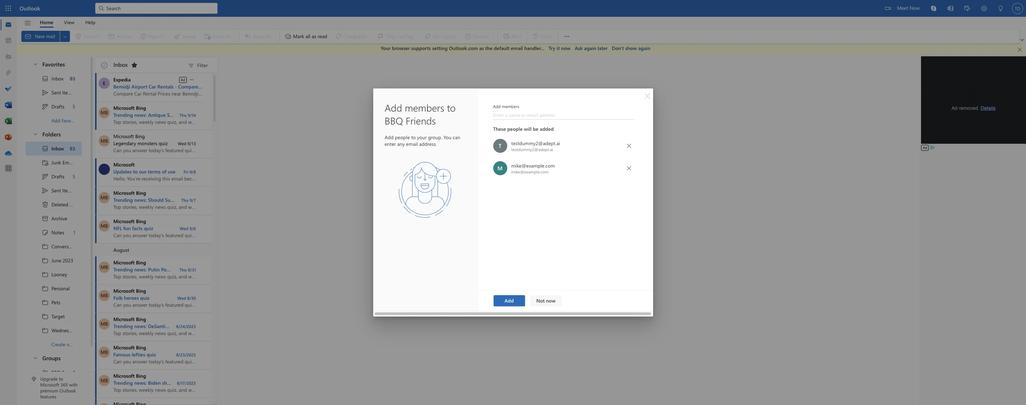 Task type: describe. For each thing, give the bounding box(es) containing it.
be
[[533, 126, 539, 132]]

your
[[381, 45, 391, 51]]

more for trending news: putin powerless to complain about china… and more
[[256, 266, 267, 273]]

 for folders
[[33, 131, 38, 137]]

inbox heading
[[113, 57, 140, 73]]

 button
[[129, 59, 140, 71]]

bing for trending news: biden shouts during speech, challenges… and more
[[136, 373, 146, 379]]

2  tree item from the top
[[26, 170, 82, 184]]

target
[[51, 313, 65, 320]]

any
[[397, 141, 405, 147]]

favorites tree item
[[26, 58, 82, 72]]

add for add members to bbq friends
[[385, 101, 402, 114]]

1  tree item from the top
[[26, 72, 82, 86]]

trending for trending news: antique singer sewing machine values & what… and more
[[113, 111, 133, 118]]

friends inside add members to bbq friends
[[406, 114, 436, 127]]

should
[[148, 197, 164, 203]]

drafts for 2nd  tree item
[[51, 173, 64, 180]]

 target
[[42, 313, 65, 320]]

microsoft bing for legendary monsters quiz
[[113, 133, 145, 140]]

fri 9/8
[[184, 169, 196, 175]]

all
[[306, 33, 311, 39]]

inbox for second  tree item from the bottom of the add members to bbq friends application
[[51, 75, 63, 82]]

more apps image
[[5, 165, 12, 172]]

premium
[[40, 388, 58, 394]]

microsoft bing for trending news: desantis disappears, vivek rises and woke… and more
[[113, 316, 146, 323]]

 sent items for 2nd  tree item from the bottom
[[42, 89, 74, 96]]

now inside button
[[546, 298, 556, 304]]

mb for famous lefties quiz
[[101, 349, 108, 356]]

9/14
[[188, 112, 196, 118]]

5 select a conversation checkbox from the top
[[97, 398, 113, 405]]

in
[[214, 83, 218, 90]]

microsoft bing image for trending news: antique singer sewing machine values & what… and more
[[99, 107, 110, 118]]

more right challenges… on the left of page
[[251, 380, 262, 386]]

it
[[557, 45, 560, 51]]

setting
[[433, 45, 448, 51]]


[[42, 215, 49, 222]]

 button for groups
[[29, 352, 41, 365]]

deleted
[[51, 201, 68, 208]]

 looney
[[42, 271, 67, 278]]

values
[[220, 111, 235, 118]]

machine
[[200, 111, 219, 118]]

try
[[549, 45, 556, 51]]

1 horizontal spatial as
[[480, 45, 484, 51]]

1  tree item from the top
[[26, 100, 82, 114]]

1 for 
[[73, 369, 75, 376]]

 drafts for second  tree item from the bottom
[[42, 103, 64, 110]]

9/13
[[188, 141, 196, 146]]


[[42, 159, 49, 166]]

bing for trending news: antique singer sewing machine values & what… and more
[[136, 104, 146, 111]]

bbq inside add members to bbq friends
[[385, 114, 403, 127]]

of
[[162, 168, 167, 175]]

mb for trending news: antique singer sewing machine values & what… and more
[[101, 109, 108, 116]]

e
[[103, 80, 105, 86]]

bing for nfl fun facts quiz
[[136, 218, 146, 225]]

quiz right facts
[[144, 225, 153, 232]]

 inside "favorites" tree
[[42, 75, 49, 82]]

microsoft inside upgrade to microsoft 365 with premium outlook features
[[40, 382, 59, 388]]

microsoft for nfl fun facts quiz
[[113, 218, 135, 225]]

news: for should
[[134, 197, 147, 203]]

legendary
[[113, 140, 136, 147]]

t
[[499, 142, 502, 149]]

wed for legendary monsters quiz
[[178, 141, 186, 146]]

tab list inside add members to bbq friends application
[[35, 17, 101, 28]]

2  tree item from the top
[[26, 184, 82, 198]]

trending news: should supreme court disqualify trump from… and more
[[113, 197, 276, 203]]

microsoft bing image for famous lefties quiz
[[99, 347, 110, 358]]

don't
[[612, 45, 624, 51]]

try it now button
[[549, 45, 571, 52]]

items for 2nd  tree item from the bottom
[[62, 89, 74, 96]]

updates to our terms of use
[[113, 168, 176, 175]]

 tree item
[[26, 226, 82, 240]]

and right china…
[[246, 266, 254, 273]]

 button
[[21, 17, 35, 29]]

complain
[[190, 266, 212, 273]]

move & delete group
[[21, 29, 238, 43]]

add for add favorite
[[51, 117, 60, 124]]

items for  tree item
[[70, 201, 81, 208]]

view
[[64, 19, 74, 25]]

now inside "button"
[[561, 45, 571, 51]]

trending news: putin powerless to complain about china… and more
[[113, 266, 267, 273]]

wednesday
[[51, 327, 77, 334]]

view button
[[59, 17, 80, 28]]

select a conversation checkbox for famous lefties quiz
[[97, 341, 113, 358]]

trending for trending news: biden shouts during speech, challenges… and more
[[113, 380, 133, 386]]

default
[[494, 45, 510, 51]]

updates
[[113, 168, 132, 175]]

wed 9/13
[[178, 141, 196, 146]]

rentals
[[158, 83, 174, 90]]

 for  june 2023
[[42, 257, 49, 264]]

bemidji
[[113, 83, 130, 90]]

to inside upgrade to microsoft 365 with premium outlook features
[[59, 376, 63, 382]]

2 sent from the top
[[51, 187, 61, 194]]


[[1018, 47, 1023, 52]]

with
[[69, 382, 78, 388]]

email inside add people to your group. you can enter any email address.
[[406, 141, 418, 147]]

microsoft for trending news: should supreme court disqualify trump from… and more
[[113, 190, 135, 196]]

inbox for 2nd  tree item
[[51, 145, 64, 152]]

biden
[[148, 380, 161, 386]]

Enter a name or email address field
[[493, 111, 635, 118]]

and right challenges… on the left of page
[[241, 380, 249, 386]]

ask
[[575, 45, 583, 51]]


[[24, 19, 31, 27]]

microsoft bing image for nfl fun facts quiz
[[99, 220, 110, 232]]

outlook link
[[20, 0, 40, 17]]

 pets
[[42, 299, 60, 306]]

 for second  tree item from the bottom
[[42, 103, 49, 110]]

 inside "favorites" tree
[[42, 89, 49, 96]]

0 vertical spatial  button
[[641, 91, 652, 102]]

fri
[[184, 169, 188, 175]]

as inside ' mark all as read'
[[312, 33, 316, 39]]

handler...
[[525, 45, 545, 51]]

2  from the top
[[42, 145, 49, 152]]

 for  target
[[42, 313, 49, 320]]

you
[[444, 134, 452, 141]]

don't show again button
[[612, 45, 651, 52]]

mb for folk heroes quiz
[[101, 292, 108, 299]]

add inside button
[[505, 298, 514, 304]]

folder
[[77, 341, 90, 348]]

outlook banner
[[0, 0, 1027, 17]]

testdummy2@adept.ai testdummy2@adept.ai
[[512, 140, 561, 152]]

tree containing 
[[26, 142, 90, 352]]

singer
[[167, 111, 181, 118]]

outlook inside banner
[[20, 5, 40, 12]]

bbq inside the  bbq friends
[[51, 369, 61, 376]]

more for trending news: should supreme court disqualify trump from… and more
[[264, 197, 276, 203]]

trending news: desantis disappears, vivek rises and woke… and more
[[113, 323, 271, 330]]

5  tree item from the top
[[26, 296, 82, 310]]

select a conversation checkbox for trending news: desantis disappears, vivek rises and woke… and more
[[97, 313, 113, 330]]

folders
[[42, 130, 61, 138]]

8/30
[[187, 295, 196, 301]]

microsoft for trending news: desantis disappears, vivek rises and woke… and more
[[113, 316, 135, 323]]

premium features image
[[32, 377, 36, 382]]

select a conversation checkbox for trending news: antique singer sewing machine values & what… and more
[[97, 102, 113, 118]]

your
[[417, 134, 427, 141]]

microsoft bing image for folk heroes quiz
[[99, 290, 110, 301]]

add members to bbq friends
[[385, 101, 456, 127]]

news: for desantis
[[134, 323, 147, 330]]

microsoft image
[[99, 164, 110, 175]]

again inside don't show again 'button'
[[639, 45, 651, 51]]

airport
[[131, 83, 147, 90]]

our
[[139, 168, 147, 175]]

 inbox for 2nd  tree item
[[42, 145, 64, 152]]

thu for sewing
[[179, 112, 187, 118]]

tags group
[[281, 29, 497, 43]]

select a conversation checkbox for legendary monsters quiz
[[97, 130, 113, 147]]

microsoft bing for trending news: putin powerless to complain about china… and more
[[113, 259, 146, 266]]

5 for 2nd  tree item
[[73, 173, 75, 180]]

thu for to
[[180, 267, 187, 273]]

your browser supports setting outlook.com as the default email handler...
[[381, 45, 545, 51]]

desantis
[[148, 323, 168, 330]]


[[285, 33, 292, 40]]

1 testdummy2@adept.ai from the top
[[512, 140, 561, 147]]

bing for legendary monsters quiz
[[135, 133, 145, 140]]

will
[[524, 126, 532, 132]]

inbox inside inbox 
[[113, 61, 128, 68]]

outlook.com
[[449, 45, 478, 51]]

to inside add members to bbq friends
[[447, 101, 456, 114]]

add for add members
[[493, 104, 501, 109]]

select a conversation checkbox for trending news: biden shouts during speech, challenges… and more
[[97, 370, 113, 386]]

83 inside "favorites" tree
[[70, 75, 75, 82]]

wed for folk heroes quiz
[[177, 295, 186, 301]]

microsoft bing for nfl fun facts quiz
[[113, 218, 146, 225]]

sent inside "favorites" tree
[[51, 89, 61, 96]]

facts
[[132, 225, 143, 232]]

microsoft for legendary monsters quiz
[[113, 133, 134, 140]]

 button for favorites
[[29, 58, 41, 71]]

june
[[51, 257, 61, 264]]

about
[[213, 266, 227, 273]]

microsoft bing image for trending news: putin powerless to complain about china… and more
[[99, 262, 110, 273]]

trending for trending news: putin powerless to complain about china… and more
[[113, 266, 133, 273]]

legendary monsters quiz
[[113, 140, 168, 147]]

trending for trending news: desantis disappears, vivek rises and woke… and more
[[113, 323, 133, 330]]

2023
[[63, 257, 73, 264]]

mike@example.com mike@example.com
[[512, 162, 555, 175]]

0 vertical spatial 
[[645, 93, 651, 99]]

2  from the top
[[42, 187, 49, 194]]

sewing
[[183, 111, 199, 118]]

 for m
[[627, 166, 632, 170]]

expedia
[[113, 76, 131, 83]]

folders tree item
[[26, 128, 82, 142]]


[[188, 62, 195, 69]]

quiz for monsters
[[159, 140, 168, 147]]


[[42, 201, 49, 208]]

news: for antique
[[134, 111, 147, 118]]

create
[[51, 341, 65, 348]]

expedia image
[[99, 78, 110, 89]]

8/24/2023
[[176, 324, 196, 329]]

groups tree item
[[26, 352, 82, 366]]

during
[[178, 380, 193, 386]]

microsoft for trending news: antique singer sewing machine values & what… and more
[[113, 104, 135, 111]]

microsoft up 'updates'
[[113, 161, 135, 168]]

speech,
[[194, 380, 211, 386]]

group.
[[428, 134, 442, 141]]

thu 8/31
[[180, 267, 196, 273]]



Task type: locate. For each thing, give the bounding box(es) containing it.
microsoft bing image inside mb option
[[99, 192, 110, 203]]

 button for t
[[624, 140, 635, 152]]

heroes
[[124, 295, 139, 301]]

challenges…
[[212, 380, 240, 386]]

2 select a conversation checkbox from the top
[[97, 215, 113, 232]]

select a conversation checkbox for updates to our terms of use
[[97, 158, 113, 175]]

microsoft bing image
[[99, 192, 110, 203], [99, 220, 110, 232], [99, 290, 110, 301], [99, 347, 110, 358], [99, 375, 110, 386]]

1  tree item from the top
[[26, 240, 82, 254]]

1 horizontal spatial members
[[502, 104, 520, 109]]

0 vertical spatial  button
[[29, 58, 41, 71]]

2 83 from the top
[[70, 145, 75, 152]]

add members to bbq friends document
[[0, 0, 1027, 405]]

not
[[537, 298, 545, 304]]

 button inside groups tree item
[[29, 352, 41, 365]]

 button left favorites
[[29, 58, 41, 71]]

ad left 'set your advertising preferences' image
[[923, 145, 928, 150]]

to inside add people to your group. you can enter any email address.
[[411, 134, 416, 141]]

9/8
[[190, 169, 196, 175]]

0 vertical spatial items
[[62, 89, 74, 96]]

1 horizontal spatial now
[[561, 45, 571, 51]]

people for these
[[508, 126, 523, 132]]

 inside groups tree item
[[33, 355, 38, 361]]

 inside favorites tree item
[[33, 61, 38, 67]]

 down  target
[[42, 327, 49, 334]]

bing up facts
[[136, 218, 146, 225]]

quiz right lefties
[[147, 351, 156, 358]]

 button for folders
[[29, 128, 41, 141]]

inbox left 
[[113, 61, 128, 68]]

again inside ask again later button
[[584, 45, 597, 51]]

 tree item
[[26, 86, 82, 100], [26, 184, 82, 198]]

0 vertical spatial outlook
[[20, 5, 40, 12]]

 sent items for 1st  tree item from the bottom of the add members to bbq friends application
[[42, 187, 74, 194]]

email right default
[[511, 45, 523, 51]]

add members to bbq friends alert dialog
[[0, 0, 1027, 405]]

2 drafts from the top
[[51, 173, 64, 180]]

2 vertical spatial thu
[[180, 267, 187, 273]]

filter
[[197, 62, 208, 69]]

1 vertical spatial  inbox
[[42, 145, 64, 152]]

and right woke…
[[249, 323, 258, 330]]

1  drafts from the top
[[42, 103, 64, 110]]

 up 
[[42, 187, 49, 194]]

1  button from the top
[[29, 58, 41, 71]]

Select a conversation checkbox
[[97, 102, 113, 118], [97, 158, 113, 175], [97, 256, 113, 273], [97, 313, 113, 330], [97, 398, 113, 405]]

1  tree item from the top
[[26, 86, 82, 100]]

2 vertical spatial 
[[627, 166, 632, 170]]

2 vertical spatial 
[[33, 355, 38, 361]]

quiz right heroes
[[140, 295, 150, 301]]

add inside tree item
[[51, 117, 60, 124]]

microsoft bing image inside select a conversation checkbox
[[99, 290, 110, 301]]

set your advertising preferences image
[[931, 145, 936, 150]]

2  inbox from the top
[[42, 145, 64, 152]]

select a conversation checkbox left fun
[[97, 215, 113, 232]]

mb right with
[[101, 377, 108, 384]]

0 vertical spatial email
[[511, 45, 523, 51]]

 wednesday
[[42, 327, 77, 334]]

1 vertical spatial 
[[42, 145, 49, 152]]

3 trending from the top
[[113, 266, 133, 273]]

5 microsoft bing image from the top
[[99, 375, 110, 386]]

5 up favorite in the left top of the page
[[73, 103, 75, 110]]

drafts for second  tree item from the bottom
[[51, 103, 64, 110]]

members inside add members to bbq friends
[[405, 101, 445, 114]]

 for 
[[42, 243, 49, 250]]

ask again later
[[575, 45, 608, 51]]

1 horizontal spatial email
[[511, 45, 523, 51]]

9/6
[[190, 226, 196, 231]]

5 trending from the top
[[113, 380, 133, 386]]

3  button from the top
[[29, 352, 41, 365]]

0 vertical spatial 5
[[73, 103, 75, 110]]

news: for putin
[[134, 266, 147, 273]]

not now button
[[531, 295, 562, 306]]

 for  wednesday
[[42, 327, 49, 334]]

 inbox
[[42, 75, 63, 82], [42, 145, 64, 152]]

1 horizontal spatial m
[[498, 165, 503, 172]]

2 vertical spatial items
[[70, 201, 81, 208]]

wed left 9/6
[[180, 226, 188, 231]]

create new folder tree item
[[26, 338, 90, 352]]

 tree item up  personal
[[26, 268, 82, 282]]

0 vertical spatial people
[[508, 126, 523, 132]]

1 5 from the top
[[73, 103, 75, 110]]

5 inside "favorites" tree
[[73, 103, 75, 110]]

 junk email
[[42, 159, 74, 166]]

0 vertical spatial  drafts
[[42, 103, 64, 110]]

0 vertical spatial bbq
[[385, 114, 403, 127]]

browser
[[392, 45, 410, 51]]

thu for court
[[181, 197, 189, 203]]

2 testdummy2@adept.ai from the top
[[512, 147, 554, 152]]

message list no conversations selected list box
[[95, 73, 279, 405]]

drafts up the add favorite tree item
[[51, 103, 64, 110]]

thu left 9/14
[[179, 112, 187, 118]]

6 microsoft bing from the top
[[113, 288, 146, 294]]

bbq up the enter
[[385, 114, 403, 127]]

6  tree item from the top
[[26, 310, 82, 324]]

microsoft bing for folk heroes quiz
[[113, 288, 146, 294]]

 tree item up the junk
[[26, 142, 82, 156]]

select a conversation checkbox containing m
[[97, 158, 113, 175]]

m inside 'document'
[[498, 165, 503, 172]]

 button inside the folders tree item
[[29, 128, 41, 141]]

3 mb from the top
[[101, 194, 108, 201]]

2 again from the left
[[639, 45, 651, 51]]

wed left the 9/13
[[178, 141, 186, 146]]

onedrive image
[[5, 150, 12, 157]]

2 mike@example.com from the top
[[512, 169, 549, 175]]

1 vertical spatial sent
[[51, 187, 61, 194]]

 up the add favorite tree item
[[42, 103, 49, 110]]

rises
[[209, 323, 220, 330]]

mb down microsoft image
[[101, 194, 108, 201]]

trending down 'updates'
[[113, 197, 133, 203]]

members up these
[[502, 104, 520, 109]]

mail image
[[5, 21, 12, 28]]

8 mb from the top
[[101, 349, 108, 356]]

0 vertical spatial 1
[[73, 229, 75, 236]]

inbox inside tree
[[51, 145, 64, 152]]

not now
[[537, 298, 556, 304]]

2 microsoft bing image from the top
[[99, 135, 110, 147]]

testdummy2@adept.ai inside testdummy2@adept.ai testdummy2@adept.ai
[[512, 147, 554, 152]]

5  from the top
[[42, 299, 49, 306]]

 tree item up 'deleted'
[[26, 184, 82, 198]]

inbox down favorites tree item on the top
[[51, 75, 63, 82]]

 for 2nd  tree item
[[42, 173, 49, 180]]

4  tree item from the top
[[26, 282, 82, 296]]

outlook
[[20, 5, 40, 12], [60, 388, 76, 394]]

as right all
[[312, 33, 316, 39]]

select a conversation checkbox for trending news: putin powerless to complain about china… and more
[[97, 256, 113, 273]]

2  from the top
[[42, 257, 49, 264]]

 for favorites
[[33, 61, 38, 67]]

-
[[175, 83, 177, 90]]

microsoft bing down heroes
[[113, 316, 146, 323]]

1  from the top
[[42, 89, 49, 96]]

0 horizontal spatial again
[[584, 45, 597, 51]]

items up favorite in the left top of the page
[[62, 89, 74, 96]]

microsoft for trending news: biden shouts during speech, challenges… and more
[[113, 373, 135, 379]]

members
[[405, 101, 445, 114], [502, 104, 520, 109]]

microsoft bing image
[[99, 107, 110, 118], [99, 135, 110, 147], [99, 262, 110, 273], [99, 318, 110, 330]]

2 microsoft bing image from the top
[[99, 220, 110, 232]]

4 select a conversation checkbox from the top
[[97, 313, 113, 330]]

8/17/2023
[[177, 380, 196, 386]]

trending for trending news: should supreme court disqualify trump from… and more
[[113, 197, 133, 203]]

 tree item
[[26, 72, 82, 86], [26, 142, 82, 156]]

1 microsoft bing from the top
[[113, 104, 146, 111]]

bing down 'airport'
[[136, 104, 146, 111]]

testdummy2@adept.ai up mike@example.com mike@example.com
[[512, 147, 554, 152]]

0 vertical spatial 83
[[70, 75, 75, 82]]

1 vertical spatial friends
[[62, 369, 78, 376]]

 sent items inside tree
[[42, 187, 74, 194]]

365
[[61, 382, 68, 388]]

Select a conversation checkbox
[[97, 285, 113, 301]]

83 down favorites tree item on the top
[[70, 75, 75, 82]]

1 vertical spatial 
[[42, 187, 49, 194]]

trending down famous
[[113, 380, 133, 386]]

 sent items down favorites tree item on the top
[[42, 89, 74, 96]]

2 1 from the top
[[73, 369, 75, 376]]

help
[[85, 19, 95, 25]]

1 vertical spatial bbq
[[51, 369, 61, 376]]

 left 'folders'
[[33, 131, 38, 137]]

and right rises
[[222, 323, 230, 330]]

select a conversation checkbox for nfl fun facts quiz
[[97, 215, 113, 232]]

 tree item
[[26, 100, 82, 114], [26, 170, 82, 184]]

bing down lefties
[[136, 373, 146, 379]]

7  tree item from the top
[[26, 324, 82, 338]]

use
[[168, 168, 176, 175]]

thu left 8/31 at the left of page
[[180, 267, 187, 273]]

microsoft up legendary
[[113, 133, 134, 140]]

3 microsoft bing image from the top
[[99, 262, 110, 273]]

to left our
[[133, 168, 138, 175]]

1 vertical spatial items
[[62, 187, 74, 194]]

prices
[[200, 83, 213, 90]]

2 news: from the top
[[134, 197, 147, 203]]

1 1 from the top
[[73, 229, 75, 236]]

and right what…
[[258, 111, 266, 118]]

wed 8/30
[[177, 295, 196, 301]]

2 mb from the top
[[101, 137, 108, 144]]

1 horizontal spatial ad
[[923, 145, 928, 150]]

 up 
[[42, 145, 49, 152]]

favorite
[[62, 117, 78, 124]]

4 news: from the top
[[134, 323, 147, 330]]

0 horizontal spatial now
[[546, 298, 556, 304]]

 for  pets
[[42, 299, 49, 306]]

3  from the top
[[33, 355, 38, 361]]

people image
[[5, 54, 12, 61]]

7 microsoft bing from the top
[[113, 316, 146, 323]]

shouts
[[162, 380, 177, 386]]

 tree item up add favorite
[[26, 100, 82, 114]]

add members
[[493, 104, 520, 109]]

1 horizontal spatial people
[[508, 126, 523, 132]]

 sent items up 'deleted'
[[42, 187, 74, 194]]

1 vertical spatial email
[[406, 141, 418, 147]]

1 horizontal spatial friends
[[406, 114, 436, 127]]

1 vertical spatial 1
[[73, 369, 75, 376]]

and
[[258, 111, 266, 118], [255, 197, 263, 203], [246, 266, 254, 273], [222, 323, 230, 330], [249, 323, 258, 330], [241, 380, 249, 386]]

 inside "favorites" tree
[[42, 103, 49, 110]]

home
[[40, 19, 53, 25]]

 inside the folders tree item
[[33, 131, 38, 137]]

0 vertical spatial now
[[561, 45, 571, 51]]

1 sent from the top
[[51, 89, 61, 96]]

wed for nfl fun facts quiz
[[180, 226, 188, 231]]

microsoft bing for trending news: biden shouts during speech, challenges… and more
[[113, 373, 146, 379]]

 sent items inside "favorites" tree
[[42, 89, 74, 96]]

mb inside select a conversation checkbox
[[101, 292, 108, 299]]

0 vertical spatial drafts
[[51, 103, 64, 110]]

2 vertical spatial  button
[[624, 163, 635, 174]]

3 microsoft bing from the top
[[113, 190, 146, 196]]

message list section
[[95, 55, 279, 405]]

address.
[[419, 141, 437, 147]]

microsoft down famous
[[113, 373, 135, 379]]


[[42, 103, 49, 110], [42, 173, 49, 180]]

bing for trending news: desantis disappears, vivek rises and woke… and more
[[136, 316, 146, 323]]

these people will be added
[[493, 126, 554, 132]]


[[42, 89, 49, 96], [42, 187, 49, 194]]

5 news: from the top
[[134, 380, 147, 386]]

2 5 from the top
[[73, 173, 75, 180]]

drafts inside "favorites" tree
[[51, 103, 64, 110]]

quiz for lefties
[[147, 351, 156, 358]]

microsoft bing image inside mb checkbox
[[99, 135, 110, 147]]

 button for m
[[624, 163, 635, 174]]

2 microsoft bing from the top
[[113, 133, 145, 140]]

select a conversation checkbox right 'folder'
[[97, 341, 113, 358]]

 tree item down  target
[[26, 324, 82, 338]]

friends inside the  bbq friends
[[62, 369, 78, 376]]

0 vertical spatial  sent items
[[42, 89, 74, 96]]

2 vertical spatial wed
[[177, 295, 186, 301]]

news: for biden
[[134, 380, 147, 386]]

nfl
[[113, 225, 122, 232]]

1 horizontal spatial again
[[639, 45, 651, 51]]

to right upgrade
[[59, 376, 63, 382]]

1 vertical spatial drafts
[[51, 173, 64, 180]]

1 vertical spatial ad
[[923, 145, 928, 150]]

bemidji airport car rentals - compare prices in seconds
[[113, 83, 238, 90]]

members for add members to bbq friends
[[405, 101, 445, 114]]

items inside  deleted items
[[70, 201, 81, 208]]

tab list
[[35, 17, 101, 28]]

0 horizontal spatial people
[[395, 134, 410, 141]]

microsoft bing up legendary
[[113, 133, 145, 140]]

drafts down  junk email
[[51, 173, 64, 180]]

0 vertical spatial inbox
[[113, 61, 128, 68]]

8/23/2023
[[176, 352, 196, 358]]

items for 1st  tree item from the bottom of the add members to bbq friends application
[[62, 187, 74, 194]]

add for add people to your group. you can enter any email address.
[[385, 134, 394, 141]]

tree
[[26, 142, 90, 352]]

2  from the top
[[33, 131, 38, 137]]

 button left groups
[[29, 352, 41, 365]]

notes
[[51, 229, 64, 236]]

wed left 8/30
[[177, 295, 186, 301]]

9 microsoft bing from the top
[[113, 373, 146, 379]]

1 microsoft bing image from the top
[[99, 192, 110, 203]]

Select a conversation checkbox
[[97, 187, 113, 203]]

2 select a conversation checkbox from the top
[[97, 158, 113, 175]]

mike@example.com inside mike@example.com mike@example.com
[[512, 169, 549, 175]]

people for add
[[395, 134, 410, 141]]

3 select a conversation checkbox from the top
[[97, 256, 113, 273]]

china…
[[228, 266, 245, 273]]

6 mb from the top
[[101, 292, 108, 299]]

 inbox down favorites tree item on the top
[[42, 75, 63, 82]]

0 horizontal spatial ad
[[181, 77, 185, 82]]

famous lefties quiz
[[113, 351, 156, 358]]

4 mb from the top
[[101, 222, 108, 229]]

1 microsoft bing image from the top
[[99, 107, 110, 118]]

8 microsoft bing from the top
[[113, 344, 146, 351]]

 button inside favorites tree item
[[29, 58, 41, 71]]

people left will
[[508, 126, 523, 132]]

people left your
[[395, 134, 410, 141]]

added
[[540, 126, 554, 132]]


[[42, 229, 49, 236]]

1  from the top
[[42, 103, 49, 110]]

1 vertical spatial people
[[395, 134, 410, 141]]

2  drafts from the top
[[42, 173, 64, 180]]

1 inside  tree item
[[73, 229, 75, 236]]

quiz for heroes
[[140, 295, 150, 301]]

again right show
[[639, 45, 651, 51]]

 personal
[[42, 285, 70, 292]]

meet
[[898, 5, 909, 11]]

1 vertical spatial  sent items
[[42, 187, 74, 194]]

7  from the top
[[42, 327, 49, 334]]

0 horizontal spatial email
[[406, 141, 418, 147]]

 tree item
[[26, 212, 82, 226]]

people inside add people to your group. you can enter any email address.
[[395, 134, 410, 141]]

bing down facts
[[136, 259, 146, 266]]

inbox inside "favorites" tree
[[51, 75, 63, 82]]

items inside "favorites" tree
[[62, 89, 74, 96]]

1 83 from the top
[[70, 75, 75, 82]]

 bbq friends
[[42, 369, 78, 376]]

mb inside mb option
[[101, 194, 108, 201]]

3 news: from the top
[[134, 266, 147, 273]]

favorites tree
[[26, 55, 82, 128]]

microsoft bing up famous lefties quiz
[[113, 344, 146, 351]]

disappears,
[[169, 323, 195, 330]]

0 vertical spatial thu
[[179, 112, 187, 118]]

microsoft bing image down expedia icon at the left top of page
[[99, 107, 110, 118]]

1 horizontal spatial outlook
[[60, 388, 76, 394]]

 for groups
[[33, 355, 38, 361]]

 inbox for second  tree item from the bottom of the add members to bbq friends application
[[42, 75, 63, 82]]

friends up your
[[406, 114, 436, 127]]

2 trending from the top
[[113, 197, 133, 203]]

to left complain
[[184, 266, 189, 273]]

meet now
[[898, 5, 920, 11]]

groups
[[42, 354, 61, 362]]

don't show again
[[612, 45, 651, 51]]

add inside add members to bbq friends
[[385, 101, 402, 114]]

add favorite tree item
[[26, 114, 82, 128]]

0 horizontal spatial m
[[102, 166, 107, 172]]

news: left desantis
[[134, 323, 147, 330]]

files image
[[5, 70, 12, 77]]

1 vertical spatial  button
[[29, 128, 41, 141]]

as
[[312, 33, 316, 39], [480, 45, 484, 51]]

microsoft bing for trending news: should supreme court disqualify trump from… and more
[[113, 190, 146, 196]]

supreme
[[165, 197, 185, 203]]

0 horizontal spatial friends
[[62, 369, 78, 376]]

famous
[[113, 351, 131, 358]]

0 vertical spatial 
[[42, 75, 49, 82]]

1 vertical spatial 83
[[70, 145, 75, 152]]

microsoft bing image right with
[[99, 375, 110, 386]]

friends up with
[[62, 369, 78, 376]]

more right what…
[[268, 111, 279, 118]]

7 mb from the top
[[101, 320, 108, 327]]

tab list containing home
[[35, 17, 101, 28]]

left-rail-appbar navigation
[[1, 17, 15, 162]]

Select a conversation checkbox
[[97, 130, 113, 147], [97, 215, 113, 232], [97, 341, 113, 358], [97, 370, 113, 386]]

 left target
[[42, 313, 49, 320]]

0 vertical spatial 
[[33, 61, 38, 67]]

mb for trending news: putin powerless to complain about china… and more
[[101, 264, 108, 270]]

 for t
[[627, 144, 632, 148]]

again
[[584, 45, 597, 51], [639, 45, 651, 51]]

m down t
[[498, 165, 503, 172]]

 tree item up  target
[[26, 296, 82, 310]]

 drafts for 2nd  tree item
[[42, 173, 64, 180]]

car
[[149, 83, 156, 90]]

1 vertical spatial wed
[[180, 226, 188, 231]]

items right 'deleted'
[[70, 201, 81, 208]]

2 vertical spatial  button
[[29, 352, 41, 365]]

add favorite
[[51, 117, 78, 124]]

4 microsoft bing from the top
[[113, 218, 146, 225]]

microsoft up 'features'
[[40, 382, 59, 388]]

0 vertical spatial  inbox
[[42, 75, 63, 82]]

4 trending from the top
[[113, 323, 133, 330]]

1 vertical spatial 5
[[73, 173, 75, 180]]

m inside image
[[102, 166, 107, 172]]

as left the
[[480, 45, 484, 51]]

1 vertical spatial as
[[480, 45, 484, 51]]

4 select a conversation checkbox from the top
[[97, 370, 113, 386]]

now
[[910, 5, 920, 11]]

 drafts
[[42, 103, 64, 110], [42, 173, 64, 180]]

0 vertical spatial 
[[42, 89, 49, 96]]

compare
[[178, 83, 198, 90]]

0 horizontal spatial as
[[312, 33, 316, 39]]

1 news: from the top
[[134, 111, 147, 118]]

1 mike@example.com from the top
[[512, 162, 555, 169]]

0 vertical spatial wed
[[178, 141, 186, 146]]

microsoft for trending news: putin powerless to complain about china… and more
[[113, 259, 135, 266]]

add members heading
[[493, 104, 635, 109]]

add members to bbq friends application
[[0, 0, 1027, 405]]

2 vertical spatial inbox
[[51, 145, 64, 152]]

email
[[511, 45, 523, 51], [406, 141, 418, 147]]

select a conversation checkbox up microsoft image
[[97, 130, 113, 147]]

9 mb from the top
[[101, 377, 108, 384]]

0 vertical spatial sent
[[51, 89, 61, 96]]

1 select a conversation checkbox from the top
[[97, 102, 113, 118]]

1 vertical spatial 
[[33, 131, 38, 137]]

0 horizontal spatial bbq
[[51, 369, 61, 376]]

bing for trending news: putin powerless to complain about china… and more
[[136, 259, 146, 266]]


[[42, 369, 49, 376]]

0 horizontal spatial outlook
[[20, 5, 40, 12]]

members for add members
[[502, 104, 520, 109]]

4  from the top
[[42, 285, 49, 292]]

1 drafts from the top
[[51, 103, 64, 110]]

 up  pets
[[42, 285, 49, 292]]

1  from the top
[[33, 61, 38, 67]]

 for  looney
[[42, 271, 49, 278]]

news: left putin
[[134, 266, 147, 273]]

microsoft bing up heroes
[[113, 288, 146, 294]]

microsoft bing image down microsoft image
[[99, 192, 110, 203]]

1 inside  tree item
[[73, 369, 75, 376]]

1  from the top
[[42, 75, 49, 82]]

outlook inside upgrade to microsoft 365 with premium outlook features
[[60, 388, 76, 394]]

 sent items
[[42, 89, 74, 96], [42, 187, 74, 194]]

mb for trending news: should supreme court disqualify trump from… and more
[[101, 194, 108, 201]]

microsoft bing down famous lefties quiz
[[113, 373, 146, 379]]

5 for second  tree item from the bottom
[[73, 103, 75, 110]]

microsoft bing image for trending news: biden shouts during speech, challenges… and more
[[99, 375, 110, 386]]

favorites
[[42, 60, 65, 68]]

6  from the top
[[42, 313, 49, 320]]

bing for folk heroes quiz
[[136, 288, 146, 294]]

0 vertical spatial 
[[42, 103, 49, 110]]

mb for nfl fun facts quiz
[[101, 222, 108, 229]]

powerpoint image
[[5, 134, 12, 141]]

try it now
[[549, 45, 571, 51]]

bing for trending news: should supreme court disqualify trump from… and more
[[136, 190, 146, 196]]

microsoft bing for famous lefties quiz
[[113, 344, 146, 351]]

3 microsoft bing image from the top
[[99, 290, 110, 301]]

microsoft down fun
[[113, 259, 135, 266]]

word image
[[5, 102, 12, 109]]

5 microsoft bing from the top
[[113, 259, 146, 266]]

outlook up 
[[20, 5, 40, 12]]

excel image
[[5, 118, 12, 125]]

1  from the top
[[42, 243, 49, 250]]

add inside add people to your group. you can enter any email address.
[[385, 134, 394, 141]]

2  button from the top
[[29, 128, 41, 141]]

1 vertical spatial  button
[[624, 140, 635, 152]]

microsoft bing image left famous
[[99, 347, 110, 358]]

mb left folk
[[101, 292, 108, 299]]

items up  deleted items
[[62, 187, 74, 194]]

microsoft bing image left folk
[[99, 290, 110, 301]]

 tree item down 'pets' on the left bottom
[[26, 310, 82, 324]]

0 vertical spatial  tree item
[[26, 72, 82, 86]]

inbox 
[[113, 61, 138, 68]]

1 vertical spatial inbox
[[51, 75, 63, 82]]

1 select a conversation checkbox from the top
[[97, 130, 113, 147]]

sent up  tree item
[[51, 187, 61, 194]]

show
[[626, 45, 637, 51]]

5 mb from the top
[[101, 264, 108, 270]]

microsoft for folk heroes quiz
[[113, 288, 135, 294]]

0 vertical spatial ad
[[181, 77, 185, 82]]

mb for legendary monsters quiz
[[101, 137, 108, 144]]

 inbox inside "favorites" tree
[[42, 75, 63, 82]]

 for  personal
[[42, 285, 49, 292]]

0 horizontal spatial members
[[405, 101, 445, 114]]

1 vertical spatial outlook
[[60, 388, 76, 394]]

microsoft bing for trending news: antique singer sewing machine values & what… and more
[[113, 104, 146, 111]]

1  sent items from the top
[[42, 89, 74, 96]]

3  tree item from the top
[[26, 268, 82, 282]]

1 vertical spatial  tree item
[[26, 142, 82, 156]]

bing down the folk heroes quiz
[[136, 316, 146, 323]]

now
[[561, 45, 571, 51], [546, 298, 556, 304]]

 drafts inside "favorites" tree
[[42, 103, 64, 110]]

1 vertical spatial  tree item
[[26, 170, 82, 184]]

microsoft bing image for trending news: desantis disappears, vivek rises and woke… and more
[[99, 318, 110, 330]]

1 vertical spatial 
[[627, 144, 632, 148]]

0 vertical spatial friends
[[406, 114, 436, 127]]

 tree item
[[26, 240, 82, 254], [26, 254, 82, 268], [26, 268, 82, 282], [26, 282, 82, 296], [26, 296, 82, 310], [26, 310, 82, 324], [26, 324, 82, 338]]

ad up compare
[[181, 77, 185, 82]]

mb left legendary
[[101, 137, 108, 144]]

microsoft bing image for legendary monsters quiz
[[99, 135, 110, 147]]

4 microsoft bing image from the top
[[99, 347, 110, 358]]

1 trending from the top
[[113, 111, 133, 118]]

1 vertical spatial  tree item
[[26, 184, 82, 198]]

1 vertical spatial  drafts
[[42, 173, 64, 180]]

5 inside tree
[[73, 173, 75, 180]]

 drafts up the add favorite tree item
[[42, 103, 64, 110]]

testdummy2@adept.ai down be
[[512, 140, 561, 147]]

more for trending news: desantis disappears, vivek rises and woke… and more
[[259, 323, 271, 330]]

 tree item
[[26, 366, 82, 380]]

1 vertical spatial now
[[546, 298, 556, 304]]

disqualify
[[200, 197, 222, 203]]

1 mb from the top
[[101, 109, 108, 116]]

0 vertical spatial as
[[312, 33, 316, 39]]

2  tree item from the top
[[26, 142, 82, 156]]

court
[[186, 197, 199, 203]]

antique
[[148, 111, 166, 118]]

mb down expedia icon at the left top of page
[[101, 109, 108, 116]]

3 select a conversation checkbox from the top
[[97, 341, 113, 358]]

 button
[[1015, 45, 1027, 54]]

fun
[[123, 225, 131, 232]]

 down 
[[42, 243, 49, 250]]

wed 9/6
[[180, 226, 196, 231]]

bing for famous lefties quiz
[[136, 344, 146, 351]]

and right from…
[[255, 197, 263, 203]]

0 vertical spatial  tree item
[[26, 86, 82, 100]]

2  tree item from the top
[[26, 254, 82, 268]]

Select all messages checkbox
[[99, 60, 109, 70]]

looney
[[51, 271, 67, 278]]

1 vertical spatial thu
[[181, 197, 189, 203]]

1 vertical spatial 
[[42, 173, 49, 180]]

 tree item
[[26, 156, 82, 170]]

news: left biden
[[134, 380, 147, 386]]

to do image
[[5, 86, 12, 93]]

mb for trending news: biden shouts during speech, challenges… and more
[[101, 377, 108, 384]]

 tree item
[[26, 198, 82, 212]]

 down favorites tree item on the top
[[42, 75, 49, 82]]

mb for trending news: desantis disappears, vivek rises and woke… and more
[[101, 320, 108, 327]]

1 again from the left
[[584, 45, 597, 51]]

0 vertical spatial  tree item
[[26, 100, 82, 114]]

calendar image
[[5, 37, 12, 44]]

microsoft bing image for trending news: should supreme court disqualify trump from… and more
[[99, 192, 110, 203]]

can
[[453, 134, 461, 141]]

nfl fun facts quiz
[[113, 225, 153, 232]]

1  inbox from the top
[[42, 75, 63, 82]]

1 horizontal spatial bbq
[[385, 114, 403, 127]]

2  sent items from the top
[[42, 187, 74, 194]]

mb left famous
[[101, 349, 108, 356]]

ask again later button
[[575, 45, 608, 52]]

later
[[598, 45, 608, 51]]

2  from the top
[[42, 173, 49, 180]]

bing up lefties
[[136, 344, 146, 351]]

 inside tree
[[42, 173, 49, 180]]

3  from the top
[[42, 271, 49, 278]]

4 microsoft bing image from the top
[[99, 318, 110, 330]]

ad inside "message list no conversations selected" list box
[[181, 77, 185, 82]]



Task type: vqa. For each thing, say whether or not it's contained in the screenshot.


